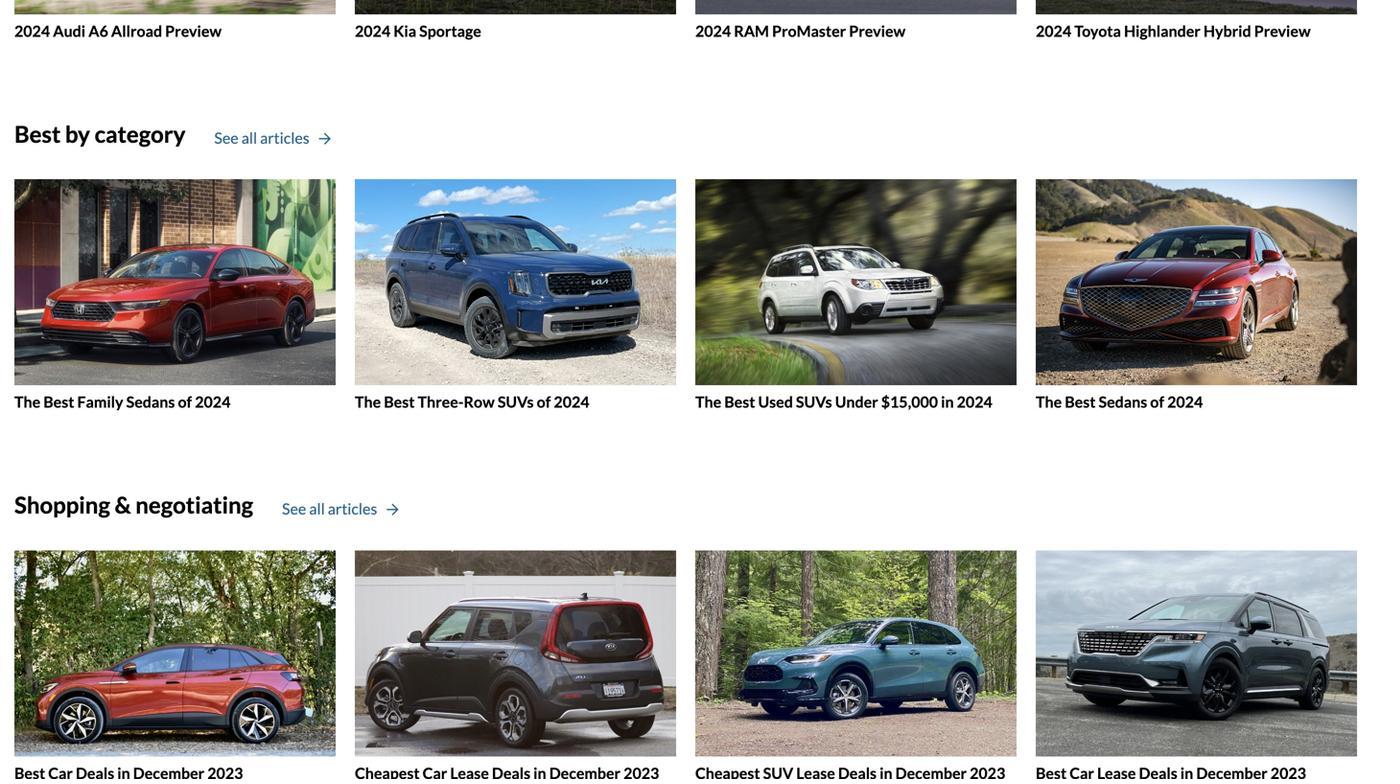 Task type: vqa. For each thing, say whether or not it's contained in the screenshot.
the right lenders
no



Task type: locate. For each thing, give the bounding box(es) containing it.
2024 ram promaster preview link
[[695, 0, 1017, 40]]

best for the best family sedans of 2024
[[43, 393, 74, 412]]

sedans
[[126, 393, 175, 412], [1099, 393, 1147, 412]]

0 horizontal spatial suvs
[[498, 393, 534, 412]]

of
[[178, 393, 192, 412], [537, 393, 551, 412], [1150, 393, 1165, 412]]

1 preview from the left
[[165, 22, 222, 40]]

highlander
[[1124, 22, 1201, 40]]

2024 inside "link"
[[695, 22, 731, 40]]

0 vertical spatial articles
[[260, 128, 309, 147]]

all left arrow right icon
[[309, 500, 325, 518]]

1 vertical spatial see all articles
[[282, 500, 377, 518]]

articles left arrow right icon
[[328, 500, 377, 518]]

category
[[95, 120, 186, 148]]

kia
[[393, 22, 416, 40]]

preview
[[165, 22, 222, 40], [849, 22, 906, 40], [1254, 22, 1311, 40]]

1 sedans from the left
[[126, 393, 175, 412]]

the best three-row suvs of 2024
[[355, 393, 589, 412]]

the best used suvs under $15,000 in 2024
[[695, 393, 993, 412]]

the
[[14, 393, 40, 412], [355, 393, 381, 412], [695, 393, 722, 412], [1036, 393, 1062, 412]]

2 horizontal spatial of
[[1150, 393, 1165, 412]]

all for negotiating
[[309, 500, 325, 518]]

all left arrow right image
[[241, 128, 257, 147]]

preview inside "2024 audi a6 allroad preview" link
[[165, 22, 222, 40]]

1 horizontal spatial see
[[282, 500, 306, 518]]

cheapest suv lease deals in december 2023 image
[[695, 551, 1017, 757]]

2 preview from the left
[[849, 22, 906, 40]]

ram
[[734, 22, 769, 40]]

preview down 2024 ram promaster preview image on the right top of the page
[[849, 22, 906, 40]]

articles for shopping & negotiating
[[328, 500, 377, 518]]

preview inside 2024 toyota highlander hybrid preview link
[[1254, 22, 1311, 40]]

the for the best used suvs under $15,000 in 2024
[[695, 393, 722, 412]]

0 horizontal spatial see
[[214, 128, 239, 147]]

2 horizontal spatial preview
[[1254, 22, 1311, 40]]

0 horizontal spatial of
[[178, 393, 192, 412]]

promaster
[[772, 22, 846, 40]]

suvs right row
[[498, 393, 534, 412]]

1 horizontal spatial all
[[309, 500, 325, 518]]

articles
[[260, 128, 309, 147], [328, 500, 377, 518]]

2024 kia sportage
[[355, 22, 481, 40]]

0 horizontal spatial articles
[[260, 128, 309, 147]]

preview right the hybrid
[[1254, 22, 1311, 40]]

see all articles
[[214, 128, 309, 147], [282, 500, 377, 518]]

the best three-row suvs of 2024 image
[[355, 180, 676, 386]]

see all articles link for best by category
[[214, 126, 331, 149]]

1 the from the left
[[14, 393, 40, 412]]

0 vertical spatial see
[[214, 128, 239, 147]]

0 vertical spatial see all articles link
[[214, 126, 331, 149]]

suvs right used
[[796, 393, 832, 412]]

2024
[[14, 22, 50, 40], [355, 22, 391, 40], [695, 22, 731, 40], [1036, 22, 1072, 40], [195, 393, 231, 412], [554, 393, 589, 412], [957, 393, 993, 412], [1167, 393, 1203, 412]]

see
[[214, 128, 239, 147], [282, 500, 306, 518]]

1 horizontal spatial preview
[[849, 22, 906, 40]]

all for category
[[241, 128, 257, 147]]

1 vertical spatial articles
[[328, 500, 377, 518]]

1 vertical spatial all
[[309, 500, 325, 518]]

best car lease deals in december 2023 image
[[1036, 551, 1357, 757]]

articles for best by category
[[260, 128, 309, 147]]

sportage
[[419, 22, 481, 40]]

2 suvs from the left
[[796, 393, 832, 412]]

1 horizontal spatial articles
[[328, 500, 377, 518]]

the best sedans of 2024 link
[[1036, 180, 1357, 412]]

preview for 2024 toyota highlander hybrid preview
[[1254, 22, 1311, 40]]

best car deals in december 2023 image
[[14, 551, 336, 757]]

0 vertical spatial all
[[241, 128, 257, 147]]

best
[[14, 120, 61, 148], [43, 393, 74, 412], [384, 393, 415, 412], [724, 393, 755, 412], [1065, 393, 1096, 412]]

1 vertical spatial see
[[282, 500, 306, 518]]

2024 audi a6 allroad preview image
[[14, 0, 336, 14]]

see all articles left arrow right icon
[[282, 500, 377, 518]]

1 horizontal spatial sedans
[[1099, 393, 1147, 412]]

1 horizontal spatial of
[[537, 393, 551, 412]]

see all articles for category
[[214, 128, 309, 147]]

2 the from the left
[[355, 393, 381, 412]]

0 horizontal spatial sedans
[[126, 393, 175, 412]]

2 sedans from the left
[[1099, 393, 1147, 412]]

1 horizontal spatial suvs
[[796, 393, 832, 412]]

used
[[758, 393, 793, 412]]

&
[[115, 492, 131, 519]]

under
[[835, 393, 878, 412]]

0 horizontal spatial preview
[[165, 22, 222, 40]]

the best family sedans of 2024
[[14, 393, 231, 412]]

the best family sedans of 2024 link
[[14, 180, 336, 412]]

3 preview from the left
[[1254, 22, 1311, 40]]

the best sedans of 2024 image
[[1036, 180, 1357, 386]]

see all articles link
[[214, 126, 331, 149], [282, 498, 399, 521]]

three-
[[418, 393, 464, 412]]

1 vertical spatial see all articles link
[[282, 498, 399, 521]]

0 vertical spatial see all articles
[[214, 128, 309, 147]]

arrow right image
[[319, 132, 331, 146]]

the best sedans of 2024
[[1036, 393, 1203, 412]]

best for the best sedans of 2024
[[1065, 393, 1096, 412]]

4 the from the left
[[1036, 393, 1062, 412]]

all
[[241, 128, 257, 147], [309, 500, 325, 518]]

2024 kia sportage image
[[355, 0, 676, 14]]

2024 ram promaster preview
[[695, 22, 906, 40]]

preview down 2024 audi a6 allroad preview image
[[165, 22, 222, 40]]

0 horizontal spatial all
[[241, 128, 257, 147]]

suvs
[[498, 393, 534, 412], [796, 393, 832, 412]]

see all articles left arrow right image
[[214, 128, 309, 147]]

articles left arrow right image
[[260, 128, 309, 147]]

3 the from the left
[[695, 393, 722, 412]]

by
[[65, 120, 90, 148]]



Task type: describe. For each thing, give the bounding box(es) containing it.
preview for 2024 audi a6 allroad preview
[[165, 22, 222, 40]]

best for the best three-row suvs of 2024
[[384, 393, 415, 412]]

the for the best three-row suvs of 2024
[[355, 393, 381, 412]]

2024 toyota highlander hybrid preview link
[[1036, 0, 1357, 40]]

preview inside 2024 ram promaster preview "link"
[[849, 22, 906, 40]]

2024 audi a6 allroad preview link
[[14, 0, 336, 40]]

the best used suvs under $15,000 in 2024 link
[[695, 180, 1017, 412]]

2024 toyota highlander hybrid preview
[[1036, 22, 1311, 40]]

the for the best sedans of 2024
[[1036, 393, 1062, 412]]

the best used suvs under $15,000 in 2024 image
[[695, 180, 1017, 386]]

row
[[464, 393, 495, 412]]

1 suvs from the left
[[498, 393, 534, 412]]

shopping
[[14, 492, 110, 519]]

negotiating
[[136, 492, 253, 519]]

$15,000
[[881, 393, 938, 412]]

in
[[941, 393, 954, 412]]

see for shopping & negotiating
[[282, 500, 306, 518]]

2024 ram promaster preview image
[[695, 0, 1017, 14]]

toyota
[[1075, 22, 1121, 40]]

shopping & negotiating
[[14, 492, 253, 519]]

3 of from the left
[[1150, 393, 1165, 412]]

see all articles link for shopping & negotiating
[[282, 498, 399, 521]]

1 of from the left
[[178, 393, 192, 412]]

see all articles for negotiating
[[282, 500, 377, 518]]

2024 audi a6 allroad preview
[[14, 22, 222, 40]]

a6
[[88, 22, 108, 40]]

arrow right image
[[387, 504, 399, 517]]

audi
[[53, 22, 85, 40]]

hybrid
[[1204, 22, 1251, 40]]

the for the best family sedans of 2024
[[14, 393, 40, 412]]

2024 kia sportage link
[[355, 0, 676, 40]]

2 of from the left
[[537, 393, 551, 412]]

cheapest car lease deals in december 2023 image
[[355, 551, 676, 757]]

family
[[77, 393, 123, 412]]

see for best by category
[[214, 128, 239, 147]]

2024 toyota highlander hybrid preview image
[[1036, 0, 1357, 14]]

allroad
[[111, 22, 162, 40]]

the best family sedans of 2024 image
[[14, 180, 336, 386]]

the best three-row suvs of 2024 link
[[355, 180, 676, 412]]

best by category
[[14, 120, 186, 148]]

best for the best used suvs under $15,000 in 2024
[[724, 393, 755, 412]]



